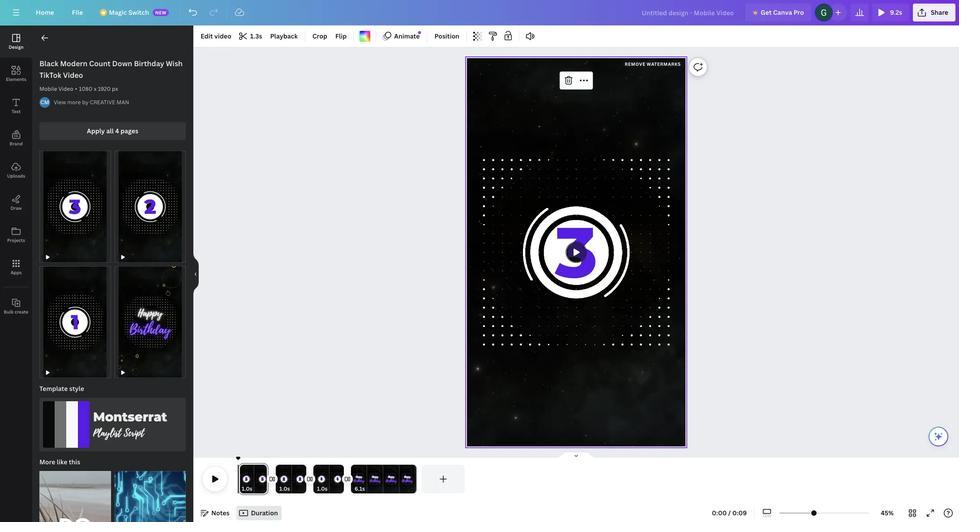 Task type: vqa. For each thing, say whether or not it's contained in the screenshot.
what in the Your brand colors communicate the essence of your brand. Is yours bold and bright, or traditional and refined? Think about what you want to say about your brand, then choose the colors that project the right image.
no



Task type: describe. For each thing, give the bounding box(es) containing it.
Design title text field
[[635, 4, 742, 21]]

remove watermarks
[[625, 61, 681, 67]]

apply
[[87, 127, 105, 135]]

trimming, start edge slider for 1.0s button related to 2
[[276, 465, 282, 494]]

main menu bar
[[0, 0, 959, 26]]

6.1s
[[355, 486, 365, 493]]

mobile video
[[39, 85, 73, 93]]

view more by creative man
[[54, 99, 129, 106]]

this
[[69, 458, 80, 467]]

by
[[82, 99, 89, 106]]

trimming, end edge slider for 6.1s 'button' at the bottom left of page
[[410, 465, 417, 494]]

script
[[124, 427, 144, 441]]

new image
[[418, 31, 421, 34]]

playback
[[270, 32, 298, 40]]

style
[[69, 385, 84, 393]]

trimming, end edge slider for 1.0s button related to 2
[[300, 465, 306, 494]]

flip button
[[332, 29, 350, 43]]

black
[[39, 59, 58, 69]]

creative
[[90, 99, 115, 106]]

crop
[[313, 32, 327, 40]]

montserrat playlist script
[[93, 410, 167, 441]]

share
[[931, 8, 949, 17]]

elements
[[6, 76, 26, 82]]

view
[[54, 99, 66, 106]]

x
[[94, 85, 97, 93]]

birthday inside black modern count down birthday wish tiktok video
[[134, 59, 164, 69]]

1.3s button
[[236, 29, 266, 43]]

animate button
[[380, 29, 423, 43]]

design button
[[0, 26, 32, 58]]

man
[[117, 99, 129, 106]]

design
[[9, 44, 24, 50]]

circle gamer grid image
[[483, 159, 670, 346]]

playback button
[[267, 29, 301, 43]]

new
[[155, 9, 167, 16]]

flip
[[336, 32, 347, 40]]

1.3s
[[250, 32, 262, 40]]

share button
[[913, 4, 956, 21]]

canva
[[773, 8, 792, 17]]

1080
[[79, 85, 93, 93]]

1.0s for 2
[[279, 486, 290, 493]]

notes
[[211, 509, 230, 518]]

remove
[[625, 61, 646, 67]]

notes button
[[197, 507, 233, 521]]

bulk create button
[[0, 291, 32, 323]]

1 2 from the left
[[282, 477, 286, 483]]

9.2s
[[890, 8, 902, 17]]

hide pages image
[[555, 452, 598, 459]]

video
[[214, 32, 231, 40]]

bulk create
[[4, 309, 28, 315]]

uploads
[[7, 173, 25, 179]]

uploads button
[[0, 155, 32, 187]]

trimming, start edge slider for 1.0s button for 1
[[314, 465, 320, 494]]

tiktok
[[39, 70, 61, 80]]

creative man image
[[39, 97, 50, 108]]

0:00 / 0:09
[[712, 509, 747, 518]]

white geomtetric lines and shapes image
[[502, 178, 651, 327]]

1.0s button for 1
[[317, 485, 328, 494]]

Page title text field
[[256, 485, 260, 494]]

1 vertical spatial video
[[58, 85, 73, 93]]

more
[[39, 458, 55, 467]]

montserrat
[[93, 410, 167, 425]]

bulk
[[4, 309, 13, 315]]

0:09
[[733, 509, 747, 518]]

video inside black modern count down birthday wish tiktok video
[[63, 70, 83, 80]]

magic switch
[[109, 8, 149, 17]]

remove watermarks button
[[622, 60, 684, 68]]

edit video button
[[197, 29, 235, 43]]

45% button
[[873, 507, 902, 521]]

colorful gold tan blue beach house real estate mobile video group
[[39, 466, 111, 523]]

animate
[[394, 32, 420, 40]]

no color image
[[360, 31, 371, 42]]

0:00
[[712, 509, 727, 518]]

/
[[729, 509, 731, 518]]

edit video
[[201, 32, 231, 40]]

template
[[39, 385, 68, 393]]

trimming, end edge slider for 1.0s button for 1
[[338, 465, 344, 494]]

mobile
[[39, 85, 57, 93]]

draw button
[[0, 187, 32, 219]]



Task type: locate. For each thing, give the bounding box(es) containing it.
0 horizontal spatial 1.0s button
[[242, 485, 252, 494]]

1.0s right page title text field
[[279, 486, 290, 493]]

3
[[555, 209, 598, 296]]

6.1s button
[[355, 485, 365, 494]]

canva assistant image
[[933, 432, 944, 443]]

black modern count down birthday wish tiktok video element
[[39, 151, 111, 263], [114, 151, 186, 263], [39, 267, 111, 378], [114, 267, 186, 378]]

trimming, start edge slider for 6.1s 'button' at the bottom left of page
[[351, 465, 357, 494]]

playlist
[[93, 427, 121, 441]]

1 1.0s button from the left
[[242, 485, 252, 494]]

1.0s
[[242, 486, 252, 493], [279, 486, 290, 493], [317, 486, 328, 493]]

trimming, start edge slider
[[238, 465, 246, 494], [276, 465, 282, 494], [314, 465, 320, 494], [351, 465, 357, 494]]

birthday
[[134, 59, 164, 69], [354, 479, 364, 484], [370, 479, 381, 484], [386, 479, 397, 484], [402, 479, 413, 484]]

3 happy from the left
[[388, 476, 395, 479]]

video down modern
[[63, 70, 83, 80]]

2 1.0s from the left
[[279, 486, 290, 493]]

view more by creative man button
[[54, 98, 129, 107]]

1 horizontal spatial 1.0s button
[[279, 485, 290, 494]]

1 horizontal spatial 1.0s
[[279, 486, 290, 493]]

1 trimming, start edge slider from the left
[[238, 465, 246, 494]]

get canva pro button
[[746, 4, 811, 21]]

3 1.0s from the left
[[317, 486, 328, 493]]

all
[[106, 127, 114, 135]]

45%
[[881, 509, 894, 518]]

more like this
[[39, 458, 80, 467]]

video
[[63, 70, 83, 80], [58, 85, 73, 93]]

video up view at the top
[[58, 85, 73, 93]]

home link
[[29, 4, 61, 21]]

4 happy from the left
[[404, 476, 411, 479]]

1 horizontal spatial 1
[[337, 477, 339, 483]]

2 trimming, end edge slider from the left
[[300, 465, 306, 494]]

2
[[282, 477, 286, 483], [299, 477, 302, 483]]

apps
[[11, 270, 22, 276]]

4
[[115, 127, 119, 135]]

template style
[[39, 385, 84, 393]]

1 1 from the left
[[321, 477, 323, 483]]

pages
[[121, 127, 138, 135]]

brand button
[[0, 122, 32, 155]]

creative man element
[[39, 97, 50, 108]]

position button
[[431, 29, 463, 43]]

wish
[[166, 59, 183, 69]]

9.2s button
[[872, 4, 910, 21]]

get
[[761, 8, 772, 17]]

duration button
[[237, 507, 282, 521]]

elements button
[[0, 58, 32, 90]]

2 1.0s button from the left
[[279, 485, 290, 494]]

0 horizontal spatial 1.0s
[[242, 486, 252, 493]]

2 trimming, start edge slider from the left
[[276, 465, 282, 494]]

trimming, end edge slider
[[261, 465, 269, 494], [300, 465, 306, 494], [338, 465, 344, 494], [410, 465, 417, 494]]

draw
[[10, 205, 22, 211]]

text button
[[0, 90, 32, 122]]

1 1.0s from the left
[[242, 486, 252, 493]]

4 trimming, start edge slider from the left
[[351, 465, 357, 494]]

like
[[57, 458, 67, 467]]

0 horizontal spatial 1
[[321, 477, 323, 483]]

hide image
[[193, 253, 199, 296]]

2 2 from the left
[[299, 477, 302, 483]]

home
[[36, 8, 54, 17]]

pro
[[794, 8, 804, 17]]

projects
[[7, 237, 25, 244]]

duration
[[251, 509, 278, 518]]

1080 x 1920 px
[[79, 85, 118, 93]]

1.0s for 1
[[317, 486, 328, 493]]

crop button
[[309, 29, 331, 43]]

3 trimming, end edge slider from the left
[[338, 465, 344, 494]]

file
[[72, 8, 83, 17]]

modern
[[60, 59, 87, 69]]

1.0s left page title text field
[[242, 486, 252, 493]]

get canva pro
[[761, 8, 804, 17]]

4 trimming, end edge slider from the left
[[410, 465, 417, 494]]

1 trimming, end edge slider from the left
[[261, 465, 269, 494]]

1.0s left 6.1s
[[317, 486, 328, 493]]

blue abstract electronic circuits instagram reel image
[[114, 472, 186, 523]]

2 horizontal spatial 1.0s
[[317, 486, 328, 493]]

3 trimming, start edge slider from the left
[[314, 465, 320, 494]]

0 horizontal spatial 2
[[282, 477, 286, 483]]

1
[[321, 477, 323, 483], [337, 477, 339, 483]]

watermarks
[[647, 61, 681, 67]]

2 1 from the left
[[337, 477, 339, 483]]

edit
[[201, 32, 213, 40]]

blue abstract electronic circuits instagram reel group
[[114, 466, 186, 523]]

magic
[[109, 8, 127, 17]]

1.0s button left 6.1s 'button' at the bottom left of page
[[317, 485, 328, 494]]

file button
[[65, 4, 90, 21]]

1920
[[98, 85, 111, 93]]

1.0s button for 2
[[279, 485, 290, 494]]

switch
[[128, 8, 149, 17]]

1 horizontal spatial 2
[[299, 477, 302, 483]]

black modern count down birthday wish tiktok video
[[39, 59, 183, 80]]

3 1.0s button from the left
[[317, 485, 328, 494]]

1.0s button
[[242, 485, 252, 494], [279, 485, 290, 494], [317, 485, 328, 494]]

brand
[[10, 141, 23, 147]]

1 happy from the left
[[356, 476, 362, 479]]

apply all 4 pages
[[87, 127, 138, 135]]

more
[[67, 99, 81, 106]]

apps button
[[0, 251, 32, 284]]

create
[[15, 309, 28, 315]]

position
[[435, 32, 460, 40]]

1.0s button left page title text field
[[242, 485, 252, 494]]

2 horizontal spatial 1.0s button
[[317, 485, 328, 494]]

count
[[89, 59, 111, 69]]

down
[[112, 59, 132, 69]]

apply all 4 pages button
[[39, 122, 186, 140]]

0 vertical spatial video
[[63, 70, 83, 80]]

side panel tab list
[[0, 26, 32, 323]]

px
[[112, 85, 118, 93]]

1.0s button right page title text field
[[279, 485, 290, 494]]

text
[[12, 108, 21, 115]]

projects button
[[0, 219, 32, 251]]

2 happy from the left
[[372, 476, 379, 479]]



